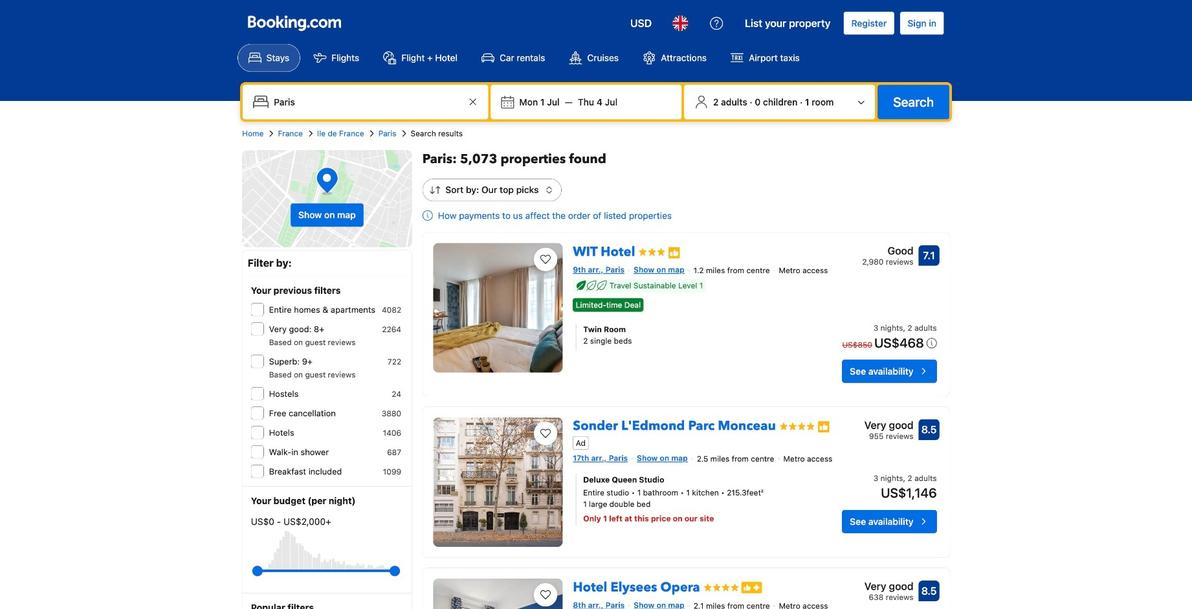 Task type: describe. For each thing, give the bounding box(es) containing it.
good element
[[863, 243, 914, 259]]

this property is part of our preferred partner programme. it is committed to providing commendable service and good value. it will pay us a higher commission if you make a booking. image
[[668, 246, 681, 259]]

very good element for first "scored 8.5" 'element' from the bottom
[[865, 579, 914, 594]]

scored 7.1 element
[[919, 245, 940, 266]]



Task type: vqa. For each thing, say whether or not it's contained in the screenshot.
the top The Modify
no



Task type: locate. For each thing, give the bounding box(es) containing it.
0 vertical spatial scored 8.5 element
[[919, 419, 940, 440]]

very good element
[[865, 418, 914, 433], [865, 579, 914, 594]]

0 vertical spatial very good element
[[865, 418, 914, 433]]

group
[[257, 561, 395, 581]]

booking.com image
[[248, 16, 341, 31]]

2 very good element from the top
[[865, 579, 914, 594]]

wit hotel image
[[433, 243, 563, 373]]

this property is part of our preferred partner programme. it is committed to providing commendable service and good value. it will pay us a higher commission if you make a booking. image for 1st "scored 8.5" 'element'
[[818, 421, 830, 433]]

scored 8.5 element
[[919, 419, 940, 440], [919, 581, 940, 601]]

1 vertical spatial scored 8.5 element
[[919, 581, 940, 601]]

very good element for 1st "scored 8.5" 'element'
[[865, 418, 914, 433]]

1 very good element from the top
[[865, 418, 914, 433]]

this property is part of our preferred partner programme. it is committed to providing commendable service and good value. it will pay us a higher commission if you make a booking. image for scored 7.1 element
[[668, 246, 681, 259]]

1 vertical spatial very good element
[[865, 579, 914, 594]]

1 scored 8.5 element from the top
[[919, 419, 940, 440]]

Where are you going? field
[[269, 90, 465, 114]]

sonder l'edmond parc monceau image
[[433, 418, 563, 547]]

this property is part of our preferred partner programme. it is committed to providing commendable service and good value. it will pay us a higher commission if you make a booking. image
[[668, 246, 681, 259], [818, 421, 830, 433], [818, 421, 830, 433]]

2 scored 8.5 element from the top
[[919, 581, 940, 601]]

search results updated. paris: 5,073 properties found. element
[[423, 150, 950, 168]]



